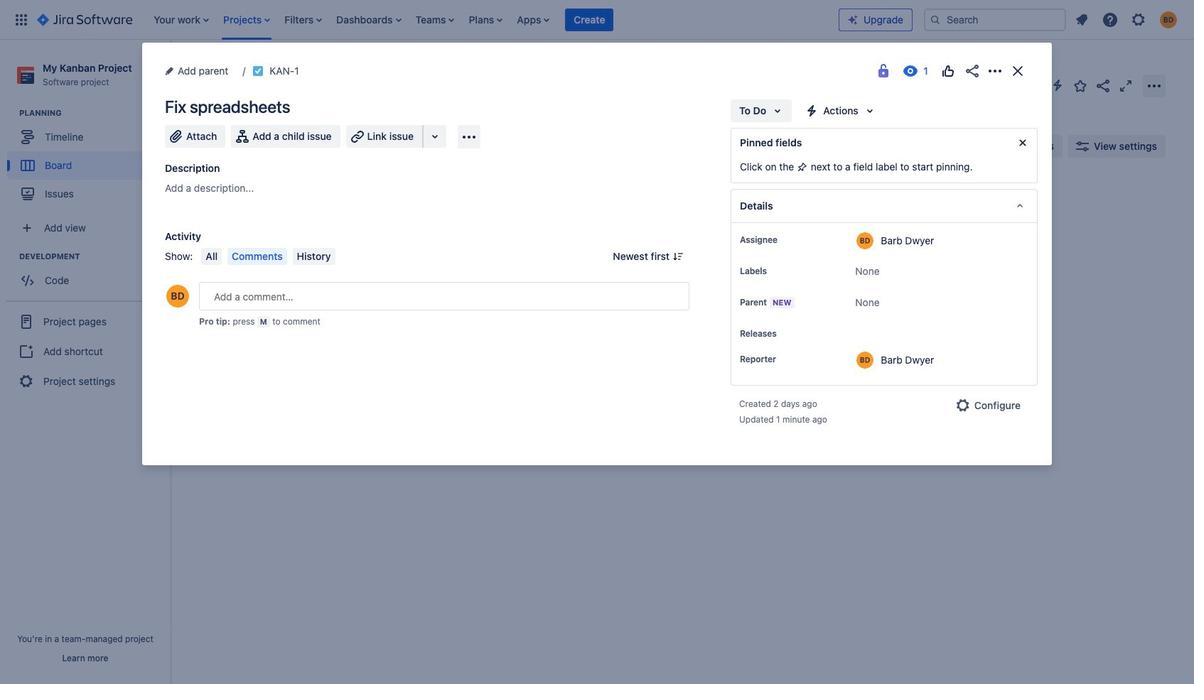 Task type: describe. For each thing, give the bounding box(es) containing it.
7 list item from the left
[[513, 0, 554, 39]]

primary element
[[9, 0, 839, 39]]

4 list item from the left
[[332, 0, 406, 39]]

task image
[[211, 257, 223, 269]]

2 heading from the top
[[19, 251, 170, 263]]

copy link to issue image
[[296, 65, 308, 76]]

task image
[[253, 65, 264, 77]]

add people image
[[350, 138, 367, 155]]

star kan board image
[[1073, 77, 1090, 94]]

labels pin to top. only you can see pinned fields. image
[[770, 266, 782, 277]]

1 horizontal spatial list
[[1070, 7, 1186, 32]]

link web pages and more image
[[427, 128, 444, 145]]

actions image
[[987, 63, 1004, 80]]

1 heading from the top
[[19, 108, 170, 119]]

8 list item from the left
[[566, 0, 614, 39]]

Search this board text field
[[201, 134, 266, 159]]

2 list item from the left
[[219, 0, 275, 39]]

hide message image
[[1015, 134, 1032, 151]]

sidebar element
[[0, 40, 171, 685]]

details element
[[731, 189, 1038, 223]]

0 vertical spatial group
[[7, 108, 170, 213]]

Search field
[[925, 8, 1067, 31]]



Task type: vqa. For each thing, say whether or not it's contained in the screenshot.
the Vote options: No one has voted for this issue yet. image
yes



Task type: locate. For each thing, give the bounding box(es) containing it.
None search field
[[925, 8, 1067, 31]]

list item
[[150, 0, 213, 39], [219, 0, 275, 39], [280, 0, 327, 39], [332, 0, 406, 39], [411, 0, 459, 39], [465, 0, 507, 39], [513, 0, 554, 39], [566, 0, 614, 39]]

2 vertical spatial group
[[6, 301, 165, 402]]

0 horizontal spatial list
[[147, 0, 839, 39]]

search image
[[930, 14, 942, 25]]

0 vertical spatial heading
[[19, 108, 170, 119]]

menu bar
[[199, 248, 338, 265]]

dialog
[[142, 43, 1053, 466]]

close image
[[1010, 63, 1027, 80]]

heading
[[19, 108, 170, 119], [19, 251, 170, 263]]

1 vertical spatial heading
[[19, 251, 170, 263]]

jira software image
[[37, 11, 132, 28], [37, 11, 132, 28]]

more information about barb dwyer image
[[857, 233, 874, 250]]

assignee pin to top. only you can see pinned fields. image
[[781, 235, 792, 246]]

enter full screen image
[[1118, 77, 1135, 94]]

Add a comment… field
[[199, 282, 690, 311]]

1 list item from the left
[[150, 0, 213, 39]]

group
[[7, 108, 170, 213], [7, 251, 170, 300], [6, 301, 165, 402]]

list
[[147, 0, 839, 39], [1070, 7, 1186, 32]]

3 list item from the left
[[280, 0, 327, 39]]

1 vertical spatial group
[[7, 251, 170, 300]]

vote options: no one has voted for this issue yet. image
[[940, 63, 957, 80]]

5 list item from the left
[[411, 0, 459, 39]]

banner
[[0, 0, 1195, 40]]

create column image
[[804, 186, 821, 203]]

add app image
[[461, 128, 478, 145]]

6 list item from the left
[[465, 0, 507, 39]]



